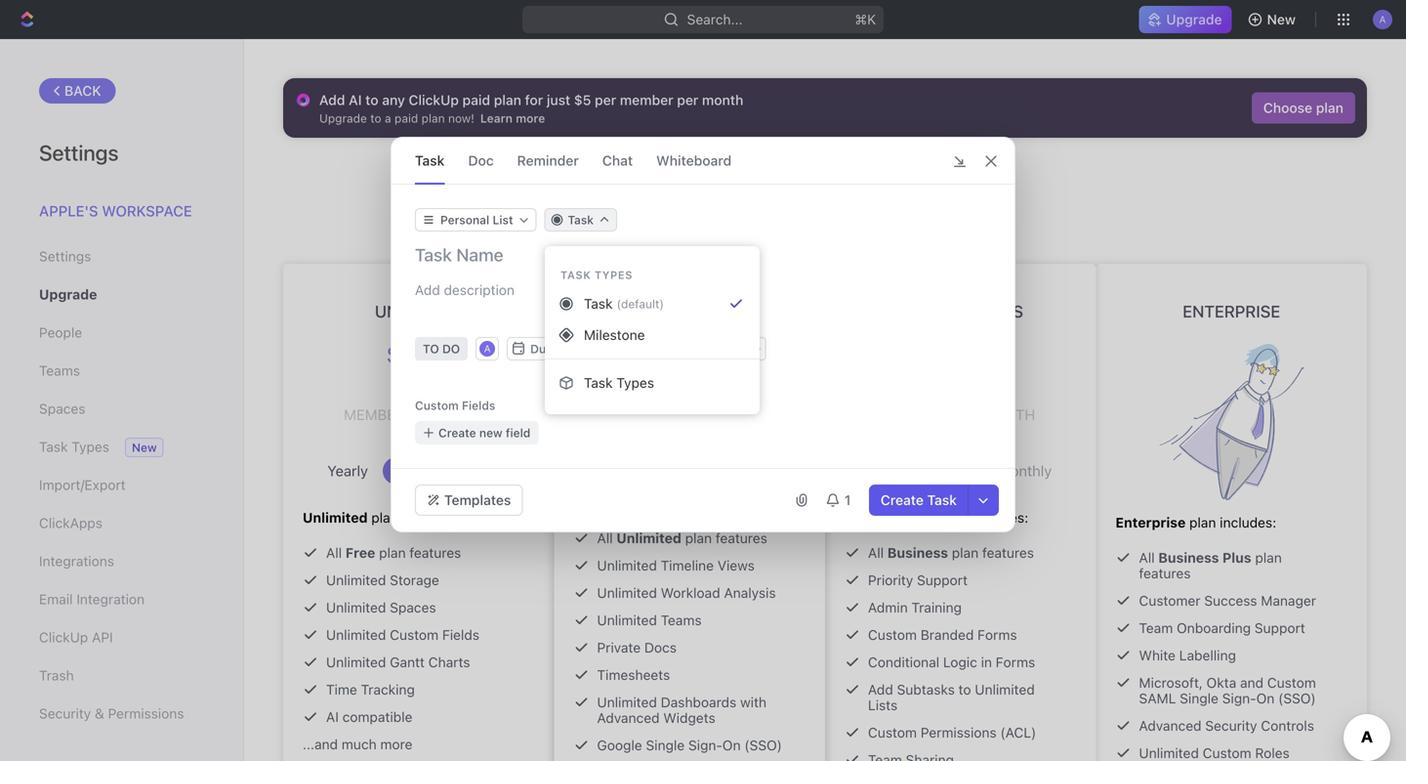 Task type: locate. For each thing, give the bounding box(es) containing it.
onboarding
[[1177, 620, 1252, 636]]

all inside the all business plus plan features
[[1140, 550, 1155, 566]]

1 horizontal spatial advanced
[[1140, 718, 1202, 734]]

doc
[[468, 152, 494, 169]]

unlimited for unlimited teams
[[597, 612, 657, 628]]

clickup right 'any'
[[409, 92, 459, 108]]

0 vertical spatial clickup
[[409, 92, 459, 108]]

ai
[[349, 92, 362, 108], [326, 709, 339, 725]]

new inside settings element
[[132, 441, 157, 454]]

0 horizontal spatial clickup
[[39, 629, 88, 645]]

clickup
[[409, 92, 459, 108], [39, 629, 88, 645]]

0 horizontal spatial spaces
[[39, 401, 85, 417]]

1 vertical spatial ai
[[326, 709, 339, 725]]

fields inside dialog
[[462, 399, 496, 412]]

1 vertical spatial task types
[[584, 375, 655, 391]]

doc button
[[468, 138, 494, 184]]

to inside add ai to any clickup paid plan for just $5 per member per month learn more
[[366, 92, 379, 108]]

controls
[[1262, 718, 1315, 734]]

0 horizontal spatial advanced
[[597, 710, 660, 726]]

security left &
[[39, 705, 91, 722]]

1 vertical spatial forms
[[996, 654, 1036, 670]]

unlimited for unlimited spaces
[[326, 599, 386, 616]]

docs
[[645, 639, 677, 656]]

timeline
[[661, 557, 714, 574]]

includes: up all business plan features
[[972, 510, 1029, 526]]

0 horizontal spatial (sso)
[[745, 737, 783, 753]]

add left 'any'
[[319, 92, 345, 108]]

$ right milestone
[[647, 326, 658, 354]]

0 horizontal spatial includes:
[[402, 510, 459, 526]]

clickapps link
[[39, 507, 204, 540]]

upgrade for upgrade to unleash everything
[[685, 165, 765, 190]]

1 vertical spatial types
[[617, 375, 655, 391]]

1 vertical spatial spaces
[[390, 599, 436, 616]]

0 vertical spatial new
[[1268, 11, 1297, 27]]

month
[[703, 92, 744, 108], [711, 391, 765, 408], [440, 406, 494, 423], [982, 406, 1036, 423]]

upgrade inside settings element
[[39, 286, 97, 302]]

plan up "learn"
[[494, 92, 522, 108]]

1 vertical spatial sign-
[[689, 737, 723, 753]]

task down milestone
[[584, 375, 613, 391]]

1 horizontal spatial spaces
[[390, 599, 436, 616]]

2 vertical spatial task types
[[39, 439, 109, 455]]

task up import/export
[[39, 439, 68, 455]]

to
[[366, 92, 379, 108], [769, 165, 788, 190], [959, 681, 972, 698]]

spaces inside settings element
[[39, 401, 85, 417]]

(sso) down with
[[745, 737, 783, 753]]

upgrade link up people link
[[39, 278, 204, 311]]

sign- down widgets
[[689, 737, 723, 753]]

0 horizontal spatial plus
[[909, 510, 938, 526]]

task up milestone
[[584, 296, 613, 312]]

types up task (default) in the left top of the page
[[595, 269, 633, 281]]

0 horizontal spatial security
[[39, 705, 91, 722]]

task (default)
[[584, 296, 664, 312]]

widgets
[[664, 710, 716, 726]]

includes: up the all business plus plan features
[[1221, 514, 1277, 531]]

teams down people
[[39, 362, 80, 379]]

member up create task
[[886, 406, 947, 423]]

$ inside $ 7 member per month
[[386, 341, 397, 368]]

0 horizontal spatial ai
[[326, 709, 339, 725]]

features up storage
[[410, 545, 461, 561]]

types inside settings element
[[72, 439, 109, 455]]

all for all free plan features
[[326, 545, 342, 561]]

business for business plus plan includes:
[[845, 510, 906, 526]]

private
[[597, 639, 641, 656]]

all
[[597, 530, 613, 546], [326, 545, 342, 561], [869, 545, 884, 561], [1140, 550, 1155, 566]]

month inside $ 7 member per month
[[440, 406, 494, 423]]

security inside settings element
[[39, 705, 91, 722]]

ai compatible
[[326, 709, 413, 725]]

spaces down teams link
[[39, 401, 85, 417]]

plan up manager
[[1256, 550, 1283, 566]]

$ left 7
[[386, 341, 397, 368]]

security
[[39, 705, 91, 722], [1206, 718, 1258, 734]]

all business plus plan features
[[1140, 550, 1283, 581]]

1 vertical spatial single
[[646, 737, 685, 753]]

advanced up google
[[597, 710, 660, 726]]

1 horizontal spatial permissions
[[921, 724, 997, 741]]

people
[[39, 324, 82, 340]]

teams link
[[39, 354, 204, 387]]

1 vertical spatial (sso)
[[745, 737, 783, 753]]

all left free
[[326, 545, 342, 561]]

2 horizontal spatial upgrade
[[1167, 11, 1223, 27]]

features up customer
[[1140, 565, 1191, 581]]

types
[[595, 269, 633, 281], [617, 375, 655, 391], [72, 439, 109, 455]]

logic
[[944, 654, 978, 670]]

member
[[620, 92, 674, 108], [615, 391, 676, 408], [344, 406, 405, 423], [886, 406, 947, 423]]

fields up charts
[[443, 627, 480, 643]]

yearly up unlimited plan includes:
[[328, 462, 368, 479]]

2 settings from the top
[[39, 248, 91, 264]]

sign- up advanced security controls
[[1223, 690, 1257, 706]]

upgrade
[[1167, 11, 1223, 27], [685, 165, 765, 190], [39, 286, 97, 302]]

forms right in
[[996, 654, 1036, 670]]

upgrade up people
[[39, 286, 97, 302]]

1 horizontal spatial on
[[1257, 690, 1275, 706]]

dialog containing task
[[391, 137, 1016, 532]]

all up the unlimited timeline views
[[597, 530, 613, 546]]

1 vertical spatial clickup
[[39, 629, 88, 645]]

upgrade link left 'new' button
[[1140, 6, 1233, 33]]

0 vertical spatial sign-
[[1223, 690, 1257, 706]]

types up import/export
[[72, 439, 109, 455]]

enterprise for enterprise
[[1183, 301, 1281, 321]]

single
[[1180, 690, 1219, 706], [646, 737, 685, 753]]

0 vertical spatial permissions
[[108, 705, 184, 722]]

member down milestone button
[[615, 391, 676, 408]]

new button
[[1240, 4, 1308, 35]]

unlimited workload analysis
[[597, 585, 776, 601]]

to left unleash
[[769, 165, 788, 190]]

2 vertical spatial upgrade
[[39, 286, 97, 302]]

private docs
[[597, 639, 677, 656]]

to for add subtasks to unlimited lists
[[959, 681, 972, 698]]

task inside button
[[928, 492, 958, 508]]

plus for business plus
[[982, 301, 1024, 321]]

1 horizontal spatial (sso)
[[1279, 690, 1317, 706]]

all up customer
[[1140, 550, 1155, 566]]

task down the reminder button
[[568, 213, 594, 227]]

upgrade link
[[1140, 6, 1233, 33], [39, 278, 204, 311]]

integration
[[76, 591, 145, 607]]

custom inside dialog
[[415, 399, 459, 412]]

0 vertical spatial single
[[1180, 690, 1219, 706]]

new
[[1268, 11, 1297, 27], [132, 441, 157, 454]]

0 horizontal spatial to
[[366, 92, 379, 108]]

all for all business plan features
[[869, 545, 884, 561]]

0 horizontal spatial $
[[386, 341, 397, 368]]

member inside $ 12 member per month
[[615, 391, 676, 408]]

$5
[[574, 92, 592, 108]]

0 vertical spatial to
[[366, 92, 379, 108]]

chat button
[[603, 138, 633, 184]]

unlimited inside add subtasks to unlimited lists
[[975, 681, 1035, 698]]

(sso) up "controls"
[[1279, 690, 1317, 706]]

people link
[[39, 316, 204, 349]]

on down with
[[723, 737, 741, 753]]

add inside add subtasks to unlimited lists
[[869, 681, 894, 698]]

advanced down saml
[[1140, 718, 1202, 734]]

import/export link
[[39, 468, 204, 502]]

support down manager
[[1255, 620, 1306, 636]]

0 vertical spatial ai
[[349, 92, 362, 108]]

task types inside button
[[584, 375, 655, 391]]

plan up unlimited storage at the bottom left
[[379, 545, 406, 561]]

single inside microsoft, okta and custom saml single sign-on (sso)
[[1180, 690, 1219, 706]]

workload
[[661, 585, 721, 601]]

whiteboard button
[[657, 138, 732, 184]]

2 horizontal spatial to
[[959, 681, 972, 698]]

spaces down storage
[[390, 599, 436, 616]]

2 vertical spatial plus
[[1223, 550, 1252, 566]]

0 vertical spatial spaces
[[39, 401, 85, 417]]

advanced
[[597, 710, 660, 726], [1140, 718, 1202, 734]]

features for all free plan features
[[410, 545, 461, 561]]

(sso) inside microsoft, okta and custom saml single sign-on (sso)
[[1279, 690, 1317, 706]]

0 vertical spatial (sso)
[[1279, 690, 1317, 706]]

2 vertical spatial types
[[72, 439, 109, 455]]

0 horizontal spatial teams
[[39, 362, 80, 379]]

settings down apple's
[[39, 248, 91, 264]]

new up import/export link
[[132, 441, 157, 454]]

1 vertical spatial plus
[[909, 510, 938, 526]]

fields
[[462, 399, 496, 412], [443, 627, 480, 643]]

1 horizontal spatial upgrade link
[[1140, 6, 1233, 33]]

forms
[[978, 627, 1018, 643], [996, 654, 1036, 670]]

more down for
[[516, 111, 546, 125]]

1 vertical spatial add
[[869, 681, 894, 698]]

0 horizontal spatial permissions
[[108, 705, 184, 722]]

unlimited for unlimited gantt charts
[[326, 654, 386, 670]]

upgrade up task name text field
[[685, 165, 765, 190]]

task left doc in the left top of the page
[[415, 152, 445, 169]]

enterprise image
[[1160, 344, 1305, 500]]

includes:
[[402, 510, 459, 526], [972, 510, 1029, 526], [1221, 514, 1277, 531]]

security down microsoft, okta and custom saml single sign-on (sso)
[[1206, 718, 1258, 734]]

custom
[[415, 399, 459, 412], [390, 627, 439, 643], [869, 627, 917, 643], [1268, 675, 1317, 691], [869, 724, 917, 741]]

permissions down trash link in the bottom of the page
[[108, 705, 184, 722]]

sign-
[[1223, 690, 1257, 706], [689, 737, 723, 753]]

member left custom fields
[[344, 406, 405, 423]]

admin training
[[869, 599, 962, 616]]

1 vertical spatial new
[[132, 441, 157, 454]]

0 vertical spatial on
[[1257, 690, 1275, 706]]

task inside dropdown button
[[568, 213, 594, 227]]

types down milestone button
[[617, 375, 655, 391]]

priority
[[869, 572, 914, 588]]

2 horizontal spatial plus
[[1223, 550, 1252, 566]]

yearly down task types button
[[599, 447, 639, 465]]

per
[[595, 92, 617, 108], [677, 92, 699, 108], [680, 391, 707, 408], [409, 406, 436, 423], [951, 406, 978, 423]]

task types inside settings element
[[39, 439, 109, 455]]

1 horizontal spatial clickup
[[409, 92, 459, 108]]

1 horizontal spatial to
[[769, 165, 788, 190]]

plan up all free plan features
[[372, 510, 398, 526]]

settings up apple's
[[39, 140, 119, 165]]

0 horizontal spatial new
[[132, 441, 157, 454]]

plus inside the all business plus plan features
[[1223, 550, 1252, 566]]

0 horizontal spatial add
[[319, 92, 345, 108]]

customer
[[1140, 593, 1201, 609]]

compatible
[[343, 709, 413, 725]]

task types
[[561, 269, 633, 281], [584, 375, 655, 391], [39, 439, 109, 455]]

storage
[[390, 572, 440, 588]]

includes: for enterprise plan includes:
[[1221, 514, 1277, 531]]

all unlimited plan features
[[597, 530, 768, 546]]

time
[[326, 681, 357, 698]]

1 horizontal spatial single
[[1180, 690, 1219, 706]]

0 horizontal spatial on
[[723, 737, 741, 753]]

learn
[[481, 111, 513, 125]]

1 vertical spatial settings
[[39, 248, 91, 264]]

0 vertical spatial more
[[516, 111, 546, 125]]

teams down "unlimited workload analysis"
[[661, 612, 702, 628]]

dialog
[[391, 137, 1016, 532]]

0 vertical spatial fields
[[462, 399, 496, 412]]

plan inside the all business plus plan features
[[1256, 550, 1283, 566]]

unlimited inside unlimited dashboards with advanced widgets
[[597, 694, 657, 710]]

$ inside $ 12 member per month
[[647, 326, 658, 354]]

1 horizontal spatial plus
[[982, 301, 1024, 321]]

back link
[[39, 78, 116, 104]]

permissions
[[108, 705, 184, 722], [921, 724, 997, 741]]

month inside $ 12 member per month
[[711, 391, 765, 408]]

member inside $ 7 member per month
[[344, 406, 405, 423]]

1 horizontal spatial security
[[1206, 718, 1258, 734]]

task types up import/export
[[39, 439, 109, 455]]

add down conditional
[[869, 681, 894, 698]]

member right the $5 on the left top of the page
[[620, 92, 674, 108]]

upgrade left 'new' button
[[1167, 11, 1223, 27]]

apple's
[[39, 202, 98, 219]]

task up the business plus plan includes:
[[928, 492, 958, 508]]

0 vertical spatial teams
[[39, 362, 80, 379]]

0 vertical spatial support
[[917, 572, 968, 588]]

single down widgets
[[646, 737, 685, 753]]

task
[[415, 152, 445, 169], [568, 213, 594, 227], [561, 269, 592, 281], [584, 296, 613, 312], [584, 375, 613, 391], [39, 439, 68, 455], [928, 492, 958, 508]]

manager
[[1262, 593, 1317, 609]]

0 horizontal spatial support
[[917, 572, 968, 588]]

unlimited for unlimited timeline views
[[597, 557, 657, 574]]

1 vertical spatial upgrade
[[685, 165, 765, 190]]

1 horizontal spatial more
[[516, 111, 546, 125]]

1 vertical spatial more
[[381, 736, 413, 752]]

enterprise for enterprise plan includes:
[[1116, 514, 1186, 531]]

0 horizontal spatial upgrade
[[39, 286, 97, 302]]

to left 'any'
[[366, 92, 379, 108]]

on up "controls"
[[1257, 690, 1275, 706]]

1 horizontal spatial ai
[[349, 92, 362, 108]]

2 vertical spatial to
[[959, 681, 972, 698]]

settings link
[[39, 240, 204, 273]]

1 vertical spatial support
[[1255, 620, 1306, 636]]

2 horizontal spatial yearly
[[870, 462, 911, 479]]

permissions inside settings element
[[108, 705, 184, 722]]

0 vertical spatial task types
[[561, 269, 633, 281]]

yearly up 'create'
[[870, 462, 911, 479]]

new up choose
[[1268, 11, 1297, 27]]

task inside settings element
[[39, 439, 68, 455]]

reminder button
[[517, 138, 579, 184]]

1 vertical spatial teams
[[661, 612, 702, 628]]

features up views
[[716, 530, 768, 546]]

1 horizontal spatial teams
[[661, 612, 702, 628]]

just
[[547, 92, 571, 108]]

task types down milestone
[[584, 375, 655, 391]]

unleash
[[792, 165, 864, 190]]

all for all business plus plan features
[[1140, 550, 1155, 566]]

Task Name text field
[[415, 243, 996, 267]]

plan down the business plus plan includes:
[[952, 545, 979, 561]]

to down logic
[[959, 681, 972, 698]]

$ for 12
[[647, 326, 658, 354]]

...and
[[303, 736, 338, 752]]

includes: for unlimited plan includes:
[[402, 510, 459, 526]]

2 horizontal spatial includes:
[[1221, 514, 1277, 531]]

paid
[[463, 92, 491, 108]]

settings
[[39, 140, 119, 165], [39, 248, 91, 264]]

0 horizontal spatial upgrade link
[[39, 278, 204, 311]]

0 vertical spatial enterprise
[[1183, 301, 1281, 321]]

permissions down add subtasks to unlimited lists
[[921, 724, 997, 741]]

support up training
[[917, 572, 968, 588]]

1 horizontal spatial add
[[869, 681, 894, 698]]

0 horizontal spatial more
[[381, 736, 413, 752]]

add inside add ai to any clickup paid plan for just $5 per member per month learn more
[[319, 92, 345, 108]]

clickup up trash
[[39, 629, 88, 645]]

0 vertical spatial add
[[319, 92, 345, 108]]

1 vertical spatial enterprise
[[1116, 514, 1186, 531]]

1 horizontal spatial sign-
[[1223, 690, 1257, 706]]

fields right 7
[[462, 399, 496, 412]]

add ai to any clickup paid plan for just $5 per member per month learn more
[[319, 92, 744, 125]]

all for all unlimited plan features
[[597, 530, 613, 546]]

0 horizontal spatial yearly
[[328, 462, 368, 479]]

(sso)
[[1279, 690, 1317, 706], [745, 737, 783, 753]]

1 horizontal spatial $
[[647, 326, 658, 354]]

unlimited dashboards with advanced widgets
[[597, 694, 767, 726]]

1 horizontal spatial new
[[1268, 11, 1297, 27]]

0 vertical spatial settings
[[39, 140, 119, 165]]

0 horizontal spatial sign-
[[689, 737, 723, 753]]

ai left 'any'
[[349, 92, 362, 108]]

ai down time
[[326, 709, 339, 725]]

add for add ai to any clickup paid plan for just $5 per member per month learn more
[[319, 92, 345, 108]]

all up priority
[[869, 545, 884, 561]]

plan up timeline
[[686, 530, 712, 546]]

more down compatible at the left of page
[[381, 736, 413, 752]]

choose
[[1264, 100, 1313, 116]]

analysis
[[724, 585, 776, 601]]

0 vertical spatial plus
[[982, 301, 1024, 321]]

custom permissions (acl)
[[869, 724, 1037, 741]]

to inside add subtasks to unlimited lists
[[959, 681, 972, 698]]

labelling
[[1180, 647, 1237, 663]]

features down the business plus plan includes:
[[983, 545, 1035, 561]]

task types up task (default) in the left top of the page
[[561, 269, 633, 281]]

unlimited custom fields
[[326, 627, 480, 643]]

forms up in
[[978, 627, 1018, 643]]

1 horizontal spatial upgrade
[[685, 165, 765, 190]]

unlimited storage
[[326, 572, 440, 588]]

security & permissions link
[[39, 697, 204, 730]]

includes: up all free plan features
[[402, 510, 459, 526]]

single up advanced security controls
[[1180, 690, 1219, 706]]



Task type: describe. For each thing, give the bounding box(es) containing it.
task down task dropdown button
[[561, 269, 592, 281]]

business inside the all business plus plan features
[[1159, 550, 1220, 566]]

custom for custom permissions (acl)
[[869, 724, 917, 741]]

gantt
[[390, 654, 425, 670]]

upgrade to unleash everything
[[685, 165, 966, 190]]

in
[[982, 654, 993, 670]]

features for all business plan features
[[983, 545, 1035, 561]]

1 horizontal spatial support
[[1255, 620, 1306, 636]]

0 vertical spatial types
[[595, 269, 633, 281]]

everything
[[869, 165, 966, 190]]

teams inside settings element
[[39, 362, 80, 379]]

features inside the all business plus plan features
[[1140, 565, 1191, 581]]

unlimited plan includes:
[[303, 510, 459, 526]]

clickup inside settings element
[[39, 629, 88, 645]]

more inside add ai to any clickup paid plan for just $5 per member per month learn more
[[516, 111, 546, 125]]

$ 7 member per month
[[344, 333, 494, 423]]

unlimited for unlimited
[[375, 301, 463, 321]]

0 vertical spatial upgrade link
[[1140, 6, 1233, 33]]

for
[[525, 92, 543, 108]]

task button
[[415, 138, 445, 184]]

custom fields
[[415, 399, 496, 412]]

&
[[95, 705, 104, 722]]

api
[[92, 629, 113, 645]]

free
[[346, 545, 376, 561]]

unlimited for unlimited dashboards with advanced widgets
[[597, 694, 657, 710]]

milestone
[[584, 327, 645, 343]]

subtasks
[[897, 681, 955, 698]]

priority support
[[869, 572, 968, 588]]

1 vertical spatial on
[[723, 737, 741, 753]]

⌘k
[[855, 11, 877, 27]]

business for business plus
[[898, 301, 978, 321]]

saml
[[1140, 690, 1177, 706]]

create
[[881, 492, 924, 508]]

member inside add ai to any clickup paid plan for just $5 per member per month learn more
[[620, 92, 674, 108]]

1 vertical spatial fields
[[443, 627, 480, 643]]

settings element
[[0, 39, 244, 761]]

features for all unlimited plan features
[[716, 530, 768, 546]]

trash
[[39, 667, 74, 683]]

views
[[718, 557, 755, 574]]

sign- inside microsoft, okta and custom saml single sign-on (sso)
[[1223, 690, 1257, 706]]

search...
[[687, 11, 743, 27]]

1 vertical spatial upgrade link
[[39, 278, 204, 311]]

timesheets
[[597, 667, 670, 683]]

unlimited gantt charts
[[326, 654, 470, 670]]

training
[[912, 599, 962, 616]]

per inside $ 12 member per month
[[680, 391, 707, 408]]

branded
[[921, 627, 974, 643]]

import/export
[[39, 477, 126, 493]]

advanced inside unlimited dashboards with advanced widgets
[[597, 710, 660, 726]]

0 horizontal spatial single
[[646, 737, 685, 753]]

business for business
[[650, 287, 730, 306]]

spaces link
[[39, 392, 204, 426]]

0 vertical spatial forms
[[978, 627, 1018, 643]]

add for add subtasks to unlimited lists
[[869, 681, 894, 698]]

unlimited for unlimited custom fields
[[326, 627, 386, 643]]

clickup inside add ai to any clickup paid plan for just $5 per member per month learn more
[[409, 92, 459, 108]]

member per month
[[886, 406, 1036, 423]]

google
[[597, 737, 643, 753]]

1 vertical spatial permissions
[[921, 724, 997, 741]]

custom for custom branded forms
[[869, 627, 917, 643]]

yearly for unlimited
[[328, 462, 368, 479]]

business plus plan includes:
[[845, 510, 1029, 526]]

workspace
[[102, 202, 192, 219]]

plan up the all business plus plan features
[[1190, 514, 1217, 531]]

charts
[[429, 654, 470, 670]]

success
[[1205, 593, 1258, 609]]

all free plan features
[[326, 545, 461, 561]]

and
[[1241, 675, 1264, 691]]

upgrade for bottom upgrade link
[[39, 286, 97, 302]]

1 vertical spatial to
[[769, 165, 788, 190]]

add subtasks to unlimited lists
[[869, 681, 1035, 713]]

unlimited for unlimited workload analysis
[[597, 585, 657, 601]]

unlimited for unlimited plan includes:
[[303, 510, 368, 526]]

integrations link
[[39, 545, 204, 578]]

microsoft,
[[1140, 675, 1204, 691]]

unlimited timeline views
[[597, 557, 755, 574]]

choose plan
[[1264, 100, 1344, 116]]

apple's workspace
[[39, 202, 192, 219]]

integrations
[[39, 553, 114, 569]]

custom inside microsoft, okta and custom saml single sign-on (sso)
[[1268, 675, 1317, 691]]

to for add ai to any clickup paid plan for just $5 per member per month learn more
[[366, 92, 379, 108]]

trash link
[[39, 659, 204, 692]]

custom for custom fields
[[415, 399, 459, 412]]

yearly for business plus
[[870, 462, 911, 479]]

ai inside add ai to any clickup paid plan for just $5 per member per month learn more
[[349, 92, 362, 108]]

1 settings from the top
[[39, 140, 119, 165]]

1 horizontal spatial includes:
[[972, 510, 1029, 526]]

unlimited teams
[[597, 612, 702, 628]]

(default)
[[617, 297, 664, 311]]

admin
[[869, 599, 908, 616]]

whiteboard
[[657, 152, 732, 169]]

7
[[402, 333, 435, 411]]

email integration link
[[39, 583, 204, 616]]

clickup api link
[[39, 621, 204, 654]]

create task
[[881, 492, 958, 508]]

clickapps
[[39, 515, 103, 531]]

task types button
[[553, 367, 752, 399]]

month inside add ai to any clickup paid plan for just $5 per member per month learn more
[[703, 92, 744, 108]]

clickup api
[[39, 629, 113, 645]]

plan up all business plan features
[[942, 510, 969, 526]]

team onboarding support
[[1140, 620, 1306, 636]]

plan right choose
[[1317, 100, 1344, 116]]

task inside button
[[584, 375, 613, 391]]

plan inside add ai to any clickup paid plan for just $5 per member per month learn more
[[494, 92, 522, 108]]

email integration
[[39, 591, 145, 607]]

plus for business plus plan includes:
[[909, 510, 938, 526]]

white
[[1140, 647, 1176, 663]]

1 horizontal spatial yearly
[[599, 447, 639, 465]]

security & permissions
[[39, 705, 184, 722]]

on inside microsoft, okta and custom saml single sign-on (sso)
[[1257, 690, 1275, 706]]

conditional
[[869, 654, 940, 670]]

custom branded forms
[[869, 627, 1018, 643]]

unlimited for unlimited storage
[[326, 572, 386, 588]]

much
[[342, 736, 377, 752]]

new inside button
[[1268, 11, 1297, 27]]

advanced security controls
[[1140, 718, 1315, 734]]

business plus
[[898, 301, 1024, 321]]

back
[[64, 83, 101, 99]]

reminder
[[517, 152, 579, 169]]

milestone button
[[553, 319, 752, 351]]

white labelling
[[1140, 647, 1237, 663]]

$ for 7
[[386, 341, 397, 368]]

per inside $ 7 member per month
[[409, 406, 436, 423]]

chat
[[603, 152, 633, 169]]

enterprise plan includes:
[[1116, 514, 1277, 531]]

task button
[[545, 208, 618, 232]]

12
[[660, 319, 720, 397]]

types inside button
[[617, 375, 655, 391]]

with
[[741, 694, 767, 710]]

dashboards
[[661, 694, 737, 710]]

$ 12 member per month
[[615, 319, 765, 408]]

0 vertical spatial upgrade
[[1167, 11, 1223, 27]]



Task type: vqa. For each thing, say whether or not it's contained in the screenshot.
THE FREE
yes



